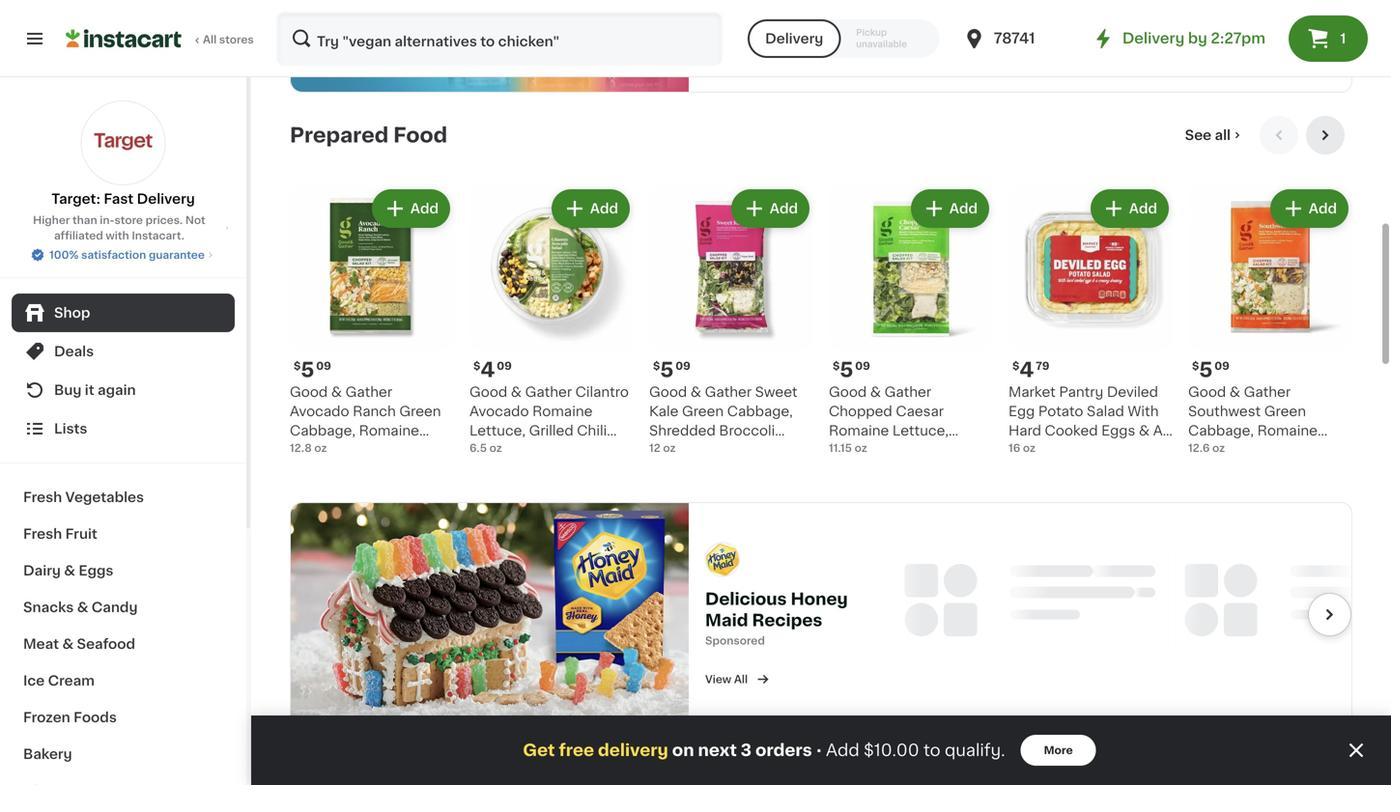 Task type: describe. For each thing, give the bounding box(es) containing it.
5 for good & gather sweet kale green cabbage, shredded broccoli stalk, brussels sprouts, kale, radicchio, dried cranberries & pepitas chopped salad kit with poppyseed dressing
[[660, 360, 674, 380]]

poppyseed
[[649, 521, 727, 534]]

dressing inside "good & gather cilantro avocado romaine lettuce, grilled chili lime-seasoned white meat chicken, queso fresco cheese, fire- roasted corn, black beans & tortilla strips with creamy avocado cilantro dressing salad"
[[526, 559, 587, 573]]

fresh for fresh vegetables
[[23, 491, 62, 504]]

treatment tracker modal dialog
[[251, 716, 1391, 786]]

14.4
[[1026, 617, 1049, 627]]

instacart logo image
[[66, 27, 182, 50]]

6.5
[[470, 443, 487, 453]]

all
[[1215, 128, 1231, 142]]

instacart.
[[132, 230, 184, 241]]

good & gather chopped caesar romaine lettuce, cheesy garlic crouton crumbles & shredded parmesan cheese chopped salad kit with creamy caesar
[[829, 385, 990, 534]]

16 oz
[[1009, 443, 1036, 453]]

honey maid  6 ct
[[1306, 578, 1391, 646]]

delivery by 2:27pm link
[[1092, 27, 1266, 50]]

cilantro down beans
[[470, 559, 523, 573]]

radicchio,
[[686, 463, 757, 476]]

view all for red bull image
[[705, 39, 748, 50]]

stores
[[219, 34, 254, 45]]

oz for romaine
[[314, 443, 327, 453]]

kit inside good & gather southwest green cabbage, romaine lettuce, carrot, pepitas, green onion, tortilla strips & cilantro chopped salad kit with creamy cilantro pepita dressing
[[1296, 501, 1315, 515]]

$ 5 09 for good & gather southwest green cabbage, romaine lettuce, carrot, pepitas, green onion, tortilla strips & cilantro chopped salad kit with creamy cilantro pepita dressing
[[1192, 360, 1230, 380]]

fresh for fresh fruit
[[23, 528, 62, 541]]

lettuce, inside good & gather chopped caesar romaine lettuce, cheesy garlic crouton crumbles & shredded parmesan cheese chopped salad kit with creamy caesar
[[893, 424, 949, 437]]

0 horizontal spatial eggs
[[79, 564, 113, 578]]

crackers
[[1083, 598, 1144, 611]]

romaine inside "good & gather cilantro avocado romaine lettuce, grilled chili lime-seasoned white meat chicken, queso fresco cheese, fire- roasted corn, black beans & tortilla strips with creamy avocado cilantro dressing salad"
[[532, 405, 593, 418]]

oz for shredded
[[663, 443, 676, 453]]

frozen foods link
[[12, 700, 235, 736]]

higher than in-store prices. not affiliated with instacart. link
[[15, 213, 231, 243]]

salad inside good & gather southwest green cabbage, romaine lettuce, carrot, pepitas, green onion, tortilla strips & cilantro chopped salad kit with creamy cilantro pepita dressing
[[1255, 501, 1293, 515]]

09 for good & gather cilantro avocado romaine lettuce, grilled chili lime-seasoned white meat chicken, queso fresco cheese, fire- roasted corn, black beans & tortilla strips with creamy avocado cilantro dressing salad
[[497, 361, 512, 371]]

12
[[649, 443, 661, 453]]

good & gather southwest green cabbage, romaine lettuce, carrot, pepitas, green onion, tortilla strips & cilantro chopped salad kit with creamy cilantro pepita dressing
[[1188, 385, 1349, 553]]

salad inside "good & gather cilantro avocado romaine lettuce, grilled chili lime-seasoned white meat chicken, queso fresco cheese, fire- roasted corn, black beans & tortilla strips with creamy avocado cilantro dressing salad"
[[590, 559, 628, 573]]

deviled
[[1107, 385, 1158, 399]]

with
[[106, 230, 129, 241]]

target:
[[51, 192, 100, 206]]

09 for good & gather avocado ranch green cabbage, romaine lettuce, carrot, taco cheese blend, green onion, crisp corn & cilantro chopped salad kit with avocado ranch dressing
[[316, 361, 331, 371]]

see
[[1185, 128, 1212, 142]]

add inside the treatment tracker modal "dialog"
[[826, 743, 860, 759]]

again
[[98, 384, 136, 397]]

get
[[523, 743, 555, 759]]

$ for good & gather avocado ranch green cabbage, romaine lettuce, carrot, taco cheese blend, green onion, crisp corn & cilantro chopped salad kit with avocado ranch dressing
[[294, 361, 301, 371]]

cabbage, for sweet
[[727, 405, 793, 418]]

dairy & eggs link
[[12, 553, 235, 589]]

fast
[[104, 192, 134, 206]]

a
[[1153, 424, 1163, 437]]

all stores link
[[66, 12, 255, 66]]

$ for good & gather sweet kale green cabbage, shredded broccoli stalk, brussels sprouts, kale, radicchio, dried cranberries & pepitas chopped salad kit with poppyseed dressing
[[653, 361, 660, 371]]

fruit
[[65, 528, 97, 541]]

crouton
[[928, 443, 983, 457]]

delivery by 2:27pm
[[1123, 31, 1266, 45]]

1 product group from the left
[[290, 185, 454, 553]]

cabbage, inside good & gather southwest green cabbage, romaine lettuce, carrot, pepitas, green onion, tortilla strips & cilantro chopped salad kit with creamy cilantro pepita dressing
[[1188, 424, 1254, 437]]

honeymaid recipes image
[[291, 503, 689, 727]]

next
[[698, 743, 737, 759]]

cheese inside good & gather chopped caesar romaine lettuce, cheesy garlic crouton crumbles & shredded parmesan cheese chopped salad kit with creamy caesar
[[900, 482, 952, 495]]

broccoli
[[719, 424, 775, 437]]

$ 4 79
[[1013, 360, 1050, 380]]

add button for good & gather chopped caesar romaine lettuce, cheesy garlic crouton crumbles & shredded parmesan cheese chopped salad kit with creamy caesar
[[913, 191, 987, 226]]

cilantro inside good & gather avocado ranch green cabbage, romaine lettuce, carrot, taco cheese blend, green onion, crisp corn & cilantro chopped salad kit with avocado ranch dressing
[[290, 501, 343, 515]]

sweet
[[755, 385, 798, 399]]

0 vertical spatial caesar
[[896, 405, 944, 418]]

lettuce, inside "good & gather cilantro avocado romaine lettuce, grilled chili lime-seasoned white meat chicken, queso fresco cheese, fire- roasted corn, black beans & tortilla strips with creamy avocado cilantro dressing salad"
[[470, 424, 526, 437]]

add button for good & gather cilantro avocado romaine lettuce, grilled chili lime-seasoned white meat chicken, queso fresco cheese, fire- roasted corn, black beans & tortilla strips with creamy avocado cilantro dressing salad
[[553, 191, 628, 226]]

ice cream link
[[12, 663, 235, 700]]

maid for honey maid 
[[1355, 578, 1388, 592]]

dairy & eggs
[[23, 564, 113, 578]]

target: fast delivery link
[[51, 100, 195, 209]]

avocado up 6.5 oz
[[470, 405, 529, 418]]

black
[[565, 501, 602, 515]]

fresco
[[470, 482, 516, 495]]

oz for grilled
[[490, 443, 502, 453]]

good for good & gather chopped caesar romaine lettuce, cheesy garlic crouton crumbles & shredded parmesan cheese chopped salad kit with creamy caesar
[[829, 385, 867, 399]]

79
[[1036, 361, 1050, 371]]

add for good & gather avocado ranch green cabbage, romaine lettuce, carrot, taco cheese blend, green onion, crisp corn & cilantro chopped salad kit with avocado ranch dressing
[[410, 202, 439, 215]]

12.6 oz
[[1188, 443, 1225, 453]]

chicken,
[[508, 463, 567, 476]]

white
[[579, 443, 618, 457]]

more
[[1044, 745, 1073, 756]]

eggs inside market pantry deviled egg potato salad with hard cooked eggs & a creamy dressing
[[1102, 424, 1136, 437]]

3 product group from the left
[[649, 185, 814, 534]]

not
[[185, 215, 206, 226]]

with inside good & gather avocado ranch green cabbage, romaine lettuce, carrot, taco cheese blend, green onion, crisp corn & cilantro chopped salad kit with avocado ranch dressing
[[312, 521, 343, 534]]

blend,
[[346, 463, 388, 476]]

1 button
[[1289, 15, 1368, 62]]

prices.
[[146, 215, 183, 226]]

shredded inside good & gather sweet kale green cabbage, shredded broccoli stalk, brussels sprouts, kale, radicchio, dried cranberries & pepitas chopped salad kit with poppyseed dressing
[[649, 424, 716, 437]]

good for good & gather cilantro avocado romaine lettuce, grilled chili lime-seasoned white meat chicken, queso fresco cheese, fire- roasted corn, black beans & tortilla strips with creamy avocado cilantro dressing salad
[[470, 385, 507, 399]]

kale
[[649, 405, 679, 418]]

salad inside good & gather sweet kale green cabbage, shredded broccoli stalk, brussels sprouts, kale, radicchio, dried cranberries & pepitas chopped salad kit with poppyseed dressing
[[716, 501, 754, 515]]

add for good & gather chopped caesar romaine lettuce, cheesy garlic crouton crumbles & shredded parmesan cheese chopped salad kit with creamy caesar
[[950, 202, 978, 215]]

$ for good & gather cilantro avocado romaine lettuce, grilled chili lime-seasoned white meat chicken, queso fresco cheese, fire- roasted corn, black beans & tortilla strips with creamy avocado cilantro dressing salad
[[473, 361, 481, 371]]

12.6
[[1188, 443, 1210, 453]]

by
[[1188, 31, 1207, 45]]

free
[[559, 743, 594, 759]]

frozen
[[23, 711, 70, 725]]

honey inside delicious honey maid recipes spo nsored
[[791, 591, 848, 608]]

11.15
[[829, 443, 852, 453]]

green up taco
[[399, 405, 441, 418]]

parmesan
[[829, 482, 897, 495]]

add for good & gather cilantro avocado romaine lettuce, grilled chili lime-seasoned white meat chicken, queso fresco cheese, fire- roasted corn, black beans & tortilla strips with creamy avocado cilantro dressing salad
[[590, 202, 618, 215]]

0 horizontal spatial ranch
[[353, 405, 396, 418]]

delicious
[[705, 591, 787, 608]]

honey maid graham crackers 14.4 oz
[[1026, 578, 1144, 627]]

5 product group from the left
[[1009, 185, 1173, 457]]

$ 4 09
[[473, 360, 512, 380]]

lists link
[[12, 410, 235, 448]]

good for good & gather southwest green cabbage, romaine lettuce, carrot, pepitas, green onion, tortilla strips & cilantro chopped salad kit with creamy cilantro pepita dressing
[[1188, 385, 1226, 399]]

avocado down the corn
[[346, 521, 406, 534]]

5 for good & gather avocado ranch green cabbage, romaine lettuce, carrot, taco cheese blend, green onion, crisp corn & cilantro chopped salad kit with avocado ranch dressing
[[301, 360, 314, 380]]

lettuce, inside good & gather southwest green cabbage, romaine lettuce, carrot, pepitas, green onion, tortilla strips & cilantro chopped salad kit with creamy cilantro pepita dressing
[[1188, 443, 1244, 457]]

add for market pantry deviled egg potato salad with hard cooked eggs & a creamy dressing
[[1129, 202, 1157, 215]]

target: fast delivery
[[51, 192, 195, 206]]

09 for good & gather southwest green cabbage, romaine lettuce, carrot, pepitas, green onion, tortilla strips & cilantro chopped salad kit with creamy cilantro pepita dressing
[[1215, 361, 1230, 371]]

chopped up 11.15 oz
[[829, 405, 893, 418]]

5 for good & gather southwest green cabbage, romaine lettuce, carrot, pepitas, green onion, tortilla strips & cilantro chopped salad kit with creamy cilantro pepita dressing
[[1199, 360, 1213, 380]]

prepared food link
[[290, 123, 448, 147]]

1 vertical spatial meat
[[23, 638, 59, 651]]

with inside good & gather chopped caesar romaine lettuce, cheesy garlic crouton crumbles & shredded parmesan cheese chopped salad kit with creamy caesar
[[959, 501, 990, 515]]

frozen foods
[[23, 711, 117, 725]]

$ 5 09 for good & gather chopped caesar romaine lettuce, cheesy garlic crouton crumbles & shredded parmesan cheese chopped salad kit with creamy caesar
[[833, 360, 870, 380]]

avocado up the 12.8 oz
[[290, 405, 349, 418]]

view for honeymaid recipes "image"
[[705, 675, 732, 685]]

delicious honey maid recipes spo nsored
[[705, 591, 848, 646]]

delivery for delivery
[[765, 32, 823, 45]]

salad inside good & gather avocado ranch green cabbage, romaine lettuce, carrot, taco cheese blend, green onion, crisp corn & cilantro chopped salad kit with avocado ranch dressing
[[414, 501, 451, 515]]

crumbles
[[829, 463, 895, 476]]

good for good & gather avocado ranch green cabbage, romaine lettuce, carrot, taco cheese blend, green onion, crisp corn & cilantro chopped salad kit with avocado ranch dressing
[[290, 385, 328, 399]]

dressing inside good & gather avocado ranch green cabbage, romaine lettuce, carrot, taco cheese blend, green onion, crisp corn & cilantro chopped salad kit with avocado ranch dressing
[[290, 540, 350, 553]]

cabbage, for avocado
[[290, 424, 356, 437]]

creamy inside good & gather southwest green cabbage, romaine lettuce, carrot, pepitas, green onion, tortilla strips & cilantro chopped salad kit with creamy cilantro pepita dressing
[[1188, 521, 1242, 534]]

add button for good & gather avocado ranch green cabbage, romaine lettuce, carrot, taco cheese blend, green onion, crisp corn & cilantro chopped salad kit with avocado ranch dressing
[[374, 191, 448, 226]]

green down taco
[[392, 463, 434, 476]]

than
[[72, 215, 97, 226]]

onion, inside good & gather southwest green cabbage, romaine lettuce, carrot, pepitas, green onion, tortilla strips & cilantro chopped salad kit with creamy cilantro pepita dressing
[[1292, 463, 1336, 476]]

honeymaid image
[[705, 543, 740, 577]]

corn
[[377, 482, 410, 495]]

item carousel region
[[290, 116, 1353, 573]]

bakery
[[23, 748, 72, 761]]

egg
[[1009, 405, 1035, 418]]

pantry
[[1059, 385, 1104, 399]]

with inside "good & gather cilantro avocado romaine lettuce, grilled chili lime-seasoned white meat chicken, queso fresco cheese, fire- roasted corn, black beans & tortilla strips with creamy avocado cilantro dressing salad"
[[470, 540, 501, 553]]

meat & seafood
[[23, 638, 135, 651]]

avocado down black
[[561, 540, 621, 553]]

12 oz
[[649, 443, 676, 453]]

fire-
[[578, 482, 610, 495]]

lettuce, inside good & gather avocado ranch green cabbage, romaine lettuce, carrot, taco cheese blend, green onion, crisp corn & cilantro chopped salad kit with avocado ranch dressing
[[290, 443, 346, 457]]

1 horizontal spatial ranch
[[409, 521, 452, 534]]

2 product group from the left
[[470, 185, 634, 573]]

oz for hard
[[1023, 443, 1036, 453]]

sprouts,
[[751, 443, 808, 457]]

11.15 oz
[[829, 443, 867, 453]]

view for red bull image
[[705, 39, 732, 50]]

green right southwest
[[1264, 405, 1306, 418]]

all for red bull image
[[734, 39, 748, 50]]

dressing inside good & gather sweet kale green cabbage, shredded broccoli stalk, brussels sprouts, kale, radicchio, dried cranberries & pepitas chopped salad kit with poppyseed dressing
[[731, 521, 791, 534]]

cilantro up chili
[[576, 385, 629, 399]]

maid for honey maid graham crackers
[[1075, 578, 1108, 592]]

fresh fruit link
[[12, 516, 235, 553]]

vegetables
[[65, 491, 144, 504]]



Task type: locate. For each thing, give the bounding box(es) containing it.
add button for good & gather southwest green cabbage, romaine lettuce, carrot, pepitas, green onion, tortilla strips & cilantro chopped salad kit with creamy cilantro pepita dressing
[[1272, 191, 1347, 226]]

0 vertical spatial strips
[[1237, 482, 1277, 495]]

onion,
[[1292, 463, 1336, 476], [290, 482, 334, 495]]

get free delivery on next 3 orders • add $10.00 to qualify.
[[523, 743, 1005, 759]]

honey for honey maid 
[[1306, 578, 1351, 592]]

creamy down hard on the bottom right of the page
[[1009, 443, 1062, 457]]

lettuce, up pepitas,
[[1188, 443, 1244, 457]]

kit
[[757, 501, 776, 515], [937, 501, 955, 515], [1296, 501, 1315, 515], [290, 521, 308, 534]]

fresh up dairy
[[23, 528, 62, 541]]

romaine inside good & gather chopped caesar romaine lettuce, cheesy garlic crouton crumbles & shredded parmesan cheese chopped salad kit with creamy caesar
[[829, 424, 889, 437]]

1 vertical spatial fresh
[[23, 528, 62, 541]]

brussels
[[690, 443, 748, 457]]

view all down nsored
[[705, 675, 748, 685]]

all stores
[[203, 34, 254, 45]]

$ up 12.8
[[294, 361, 301, 371]]

0 vertical spatial eggs
[[1102, 424, 1136, 437]]

garlic
[[885, 443, 925, 457]]

honey up ct
[[1306, 578, 1351, 592]]

Search field
[[278, 14, 721, 64]]

gather inside good & gather southwest green cabbage, romaine lettuce, carrot, pepitas, green onion, tortilla strips & cilantro chopped salad kit with creamy cilantro pepita dressing
[[1244, 385, 1291, 399]]

higher than in-store prices. not affiliated with instacart.
[[33, 215, 206, 241]]

gather inside good & gather sweet kale green cabbage, shredded broccoli stalk, brussels sprouts, kale, radicchio, dried cranberries & pepitas chopped salad kit with poppyseed dressing
[[705, 385, 752, 399]]

4 09 from the left
[[855, 361, 870, 371]]

romaine inside good & gather southwest green cabbage, romaine lettuce, carrot, pepitas, green onion, tortilla strips & cilantro chopped salad kit with creamy cilantro pepita dressing
[[1258, 424, 1318, 437]]

4 good from the left
[[829, 385, 867, 399]]

romaine up grilled
[[532, 405, 593, 418]]

0 horizontal spatial carrot,
[[349, 443, 396, 457]]

cabbage, inside good & gather sweet kale green cabbage, shredded broccoli stalk, brussels sprouts, kale, radicchio, dried cranberries & pepitas chopped salad kit with poppyseed dressing
[[727, 405, 793, 418]]

1 $ from the left
[[294, 361, 301, 371]]

kit down 12.8
[[290, 521, 308, 534]]

carrot,
[[349, 443, 396, 457], [1248, 443, 1295, 457]]

None search field
[[276, 12, 723, 66]]

gather for cilantro
[[525, 385, 572, 399]]

good up 11.15 oz
[[829, 385, 867, 399]]

1 horizontal spatial tortilla
[[1188, 482, 1234, 495]]

deals link
[[12, 332, 235, 371]]

2 gather from the left
[[525, 385, 572, 399]]

shop link
[[12, 294, 235, 332]]

southwest
[[1188, 405, 1261, 418]]

ct
[[1316, 636, 1327, 646]]

strips down black
[[578, 521, 618, 534]]

chopped down 'parmesan'
[[829, 501, 893, 515]]

delivery inside 'button'
[[765, 32, 823, 45]]

oz right 16
[[1023, 443, 1036, 453]]

5 good from the left
[[1188, 385, 1226, 399]]

add for good & gather sweet kale green cabbage, shredded broccoli stalk, brussels sprouts, kale, radicchio, dried cranberries & pepitas chopped salad kit with poppyseed dressing
[[770, 202, 798, 215]]

1 horizontal spatial honey
[[1026, 578, 1071, 592]]

pepitas
[[746, 482, 797, 495]]

dressing inside good & gather southwest green cabbage, romaine lettuce, carrot, pepitas, green onion, tortilla strips & cilantro chopped salad kit with creamy cilantro pepita dressing
[[1188, 540, 1249, 553]]

in-
[[100, 215, 115, 226]]

green right pepitas,
[[1246, 463, 1288, 476]]

add button for good & gather sweet kale green cabbage, shredded broccoli stalk, brussels sprouts, kale, radicchio, dried cranberries & pepitas chopped salad kit with poppyseed dressing
[[733, 191, 808, 226]]

view
[[705, 39, 732, 50], [705, 675, 732, 685]]

09 up kale on the left of page
[[676, 361, 691, 371]]

good & gather cilantro avocado romaine lettuce, grilled chili lime-seasoned white meat chicken, queso fresco cheese, fire- roasted corn, black beans & tortilla strips with creamy avocado cilantro dressing salad
[[470, 385, 629, 573]]

kit inside good & gather sweet kale green cabbage, shredded broccoli stalk, brussels sprouts, kale, radicchio, dried cranberries & pepitas chopped salad kit with poppyseed dressing
[[757, 501, 776, 515]]

fresh up "fresh fruit"
[[23, 491, 62, 504]]

caesar up garlic
[[896, 405, 944, 418]]

1 vertical spatial cheese
[[900, 482, 952, 495]]

tortilla inside "good & gather cilantro avocado romaine lettuce, grilled chili lime-seasoned white meat chicken, queso fresco cheese, fire- roasted corn, black beans & tortilla strips with creamy avocado cilantro dressing salad"
[[530, 521, 575, 534]]

spo inside delicious honey maid recipes spo nsored
[[705, 636, 727, 646]]

$ left 79
[[1013, 361, 1020, 371]]

delivery
[[1123, 31, 1185, 45], [765, 32, 823, 45], [137, 192, 195, 206]]

78741
[[994, 31, 1035, 45]]

$ 5 09 up the 12.8 oz
[[294, 360, 331, 380]]

chopped up poppyseed
[[649, 501, 713, 515]]

4 for good & gather cilantro avocado romaine lettuce, grilled chili lime-seasoned white meat chicken, queso fresco cheese, fire- roasted corn, black beans & tortilla strips with creamy avocado cilantro dressing salad
[[481, 360, 495, 380]]

gather for sweet
[[705, 385, 752, 399]]

5 up the 12.8 oz
[[301, 360, 314, 380]]

cabbage, up broccoli
[[727, 405, 793, 418]]

good inside "good & gather cilantro avocado romaine lettuce, grilled chili lime-seasoned white meat chicken, queso fresco cheese, fire- roasted corn, black beans & tortilla strips with creamy avocado cilantro dressing salad"
[[470, 385, 507, 399]]

to
[[924, 743, 941, 759]]

kit down crouton
[[937, 501, 955, 515]]

100%
[[49, 250, 79, 260]]

0 horizontal spatial tortilla
[[530, 521, 575, 534]]

1 vertical spatial view
[[705, 675, 732, 685]]

$ 5 09 for good & gather sweet kale green cabbage, shredded broccoli stalk, brussels sprouts, kale, radicchio, dried cranberries & pepitas chopped salad kit with poppyseed dressing
[[653, 360, 691, 380]]

with inside market pantry deviled egg potato salad with hard cooked eggs & a creamy dressing
[[1128, 405, 1159, 418]]

onion, inside good & gather avocado ranch green cabbage, romaine lettuce, carrot, taco cheese blend, green onion, crisp corn & cilantro chopped salad kit with avocado ranch dressing
[[290, 482, 334, 495]]

maid inside honey maid  6 ct
[[1355, 578, 1388, 592]]

salad inside good & gather chopped caesar romaine lettuce, cheesy garlic crouton crumbles & shredded parmesan cheese chopped salad kit with creamy caesar
[[896, 501, 933, 515]]

oz right 12
[[663, 443, 676, 453]]

cheese inside good & gather avocado ranch green cabbage, romaine lettuce, carrot, taco cheese blend, green onion, crisp corn & cilantro chopped salad kit with avocado ranch dressing
[[290, 463, 342, 476]]

kit down pepitas
[[757, 501, 776, 515]]

09 for good & gather chopped caesar romaine lettuce, cheesy garlic crouton crumbles & shredded parmesan cheese chopped salad kit with creamy caesar
[[855, 361, 870, 371]]

romaine inside good & gather avocado ranch green cabbage, romaine lettuce, carrot, taco cheese blend, green onion, crisp corn & cilantro chopped salad kit with avocado ranch dressing
[[359, 424, 419, 437]]

meat & seafood link
[[12, 626, 235, 663]]

cilantro up pepita
[[1295, 482, 1348, 495]]

4 5 from the left
[[1199, 360, 1213, 380]]

delivery button
[[748, 19, 841, 58]]

see all link
[[1185, 125, 1244, 145]]

see all
[[1185, 128, 1231, 142]]

4 for market pantry deviled egg potato salad with hard cooked eggs & a creamy dressing
[[1020, 360, 1034, 380]]

09 up the 12.8 oz
[[316, 361, 331, 371]]

cabbage,
[[727, 405, 793, 418], [290, 424, 356, 437], [1188, 424, 1254, 437]]

5 up kale on the left of page
[[660, 360, 674, 380]]

1 horizontal spatial onion,
[[1292, 463, 1336, 476]]

dressing down corn,
[[526, 559, 587, 573]]

creamy down corn,
[[504, 540, 558, 553]]

$ 5 09 up southwest
[[1192, 360, 1230, 380]]

0 vertical spatial shredded
[[649, 424, 716, 437]]

1 horizontal spatial shredded
[[913, 463, 979, 476]]

shredded
[[649, 424, 716, 437], [913, 463, 979, 476]]

0 horizontal spatial maid
[[705, 613, 748, 629]]

0 vertical spatial ranch
[[353, 405, 396, 418]]

1 fresh from the top
[[23, 491, 62, 504]]

higher
[[33, 215, 70, 226]]

delivery
[[598, 743, 668, 759]]

1 5 from the left
[[301, 360, 314, 380]]

chopped down pepitas,
[[1188, 501, 1252, 515]]

chopped inside good & gather southwest green cabbage, romaine lettuce, carrot, pepitas, green onion, tortilla strips & cilantro chopped salad kit with creamy cilantro pepita dressing
[[1188, 501, 1252, 515]]

1 vertical spatial spo
[[705, 636, 727, 646]]

1 vertical spatial eggs
[[79, 564, 113, 578]]

strips inside "good & gather cilantro avocado romaine lettuce, grilled chili lime-seasoned white meat chicken, queso fresco cheese, fire- roasted corn, black beans & tortilla strips with creamy avocado cilantro dressing salad"
[[578, 521, 618, 534]]

& inside market pantry deviled egg potato salad with hard cooked eggs & a creamy dressing
[[1139, 424, 1150, 437]]

bakery link
[[12, 736, 235, 773]]

all for honeymaid recipes "image"
[[734, 675, 748, 685]]

$ up kale on the left of page
[[653, 361, 660, 371]]

2 horizontal spatial honey
[[1306, 578, 1351, 592]]

roasted
[[470, 501, 522, 515]]

romaine up cheesy
[[829, 424, 889, 437]]

$ inside "$ 4 09"
[[473, 361, 481, 371]]

onion, up pepita
[[1292, 463, 1336, 476]]

ranch
[[353, 405, 396, 418], [409, 521, 452, 534]]

carrot, up blend,
[[349, 443, 396, 457]]

0 vertical spatial meat
[[470, 463, 504, 476]]

0 vertical spatial cheese
[[290, 463, 342, 476]]

green right kale on the left of page
[[682, 405, 724, 418]]

0 horizontal spatial honey
[[791, 591, 848, 608]]

4 gather from the left
[[885, 385, 932, 399]]

0 horizontal spatial delivery
[[137, 192, 195, 206]]

4 $ 5 09 from the left
[[1192, 360, 1230, 380]]

dressing down cooked
[[1066, 443, 1126, 457]]

add button
[[374, 191, 448, 226], [553, 191, 628, 226], [733, 191, 808, 226], [913, 191, 987, 226], [1093, 191, 1167, 226], [1272, 191, 1347, 226], [938, 548, 1013, 583], [1218, 548, 1293, 583]]

taco
[[400, 443, 432, 457]]

tortilla down pepitas,
[[1188, 482, 1234, 495]]

2 good from the left
[[470, 385, 507, 399]]

1 view all from the top
[[705, 39, 748, 50]]

2 view from the top
[[705, 675, 732, 685]]

with up pepita
[[1318, 501, 1349, 515]]

meat down lime-
[[470, 463, 504, 476]]

lists
[[54, 422, 87, 436]]

more button
[[1021, 735, 1096, 766]]

target: fast delivery logo image
[[81, 100, 166, 186]]

1 good from the left
[[290, 385, 328, 399]]

2 $ from the left
[[473, 361, 481, 371]]

gather up grilled
[[525, 385, 572, 399]]

market pantry deviled egg potato salad with hard cooked eggs & a creamy dressing
[[1009, 385, 1163, 457]]

09 up southwest
[[1215, 361, 1230, 371]]

good for good & gather sweet kale green cabbage, shredded broccoli stalk, brussels sprouts, kale, radicchio, dried cranberries & pepitas chopped salad kit with poppyseed dressing
[[649, 385, 687, 399]]

3 09 from the left
[[676, 361, 691, 371]]

service type group
[[748, 19, 940, 58]]

fresh fruit
[[23, 528, 97, 541]]

kit inside good & gather avocado ranch green cabbage, romaine lettuce, carrot, taco cheese blend, green onion, crisp corn & cilantro chopped salad kit with avocado ranch dressing
[[290, 521, 308, 534]]

5 up southwest
[[1199, 360, 1213, 380]]

cooked
[[1045, 424, 1098, 437]]

0 horizontal spatial cheese
[[290, 463, 342, 476]]

fresh vegetables
[[23, 491, 144, 504]]

$ up southwest
[[1192, 361, 1199, 371]]

good & gather sweet kale green cabbage, shredded broccoli stalk, brussels sprouts, kale, radicchio, dried cranberries & pepitas chopped salad kit with poppyseed dressing
[[649, 385, 810, 534]]

$ 5 09 for good & gather avocado ranch green cabbage, romaine lettuce, carrot, taco cheese blend, green onion, crisp corn & cilantro chopped salad kit with avocado ranch dressing
[[294, 360, 331, 380]]

1 vertical spatial caesar
[[886, 521, 934, 534]]

•
[[816, 743, 822, 758]]

prepared food
[[290, 125, 448, 145]]

2 horizontal spatial maid
[[1355, 578, 1388, 592]]

eggs left a
[[1102, 424, 1136, 437]]

delivery for delivery by 2:27pm
[[1123, 31, 1185, 45]]

0 vertical spatial onion,
[[1292, 463, 1336, 476]]

1 spo from the top
[[705, 0, 727, 11]]

5 gather from the left
[[1244, 385, 1291, 399]]

oz right 11.15
[[855, 443, 867, 453]]

1 horizontal spatial eggs
[[1102, 424, 1136, 437]]

3 good from the left
[[649, 385, 687, 399]]

lettuce,
[[470, 424, 526, 437], [893, 424, 949, 437], [290, 443, 346, 457], [1188, 443, 1244, 457]]

1 horizontal spatial cabbage,
[[727, 405, 793, 418]]

queso
[[570, 463, 615, 476]]

0 horizontal spatial shredded
[[649, 424, 716, 437]]

oz for cheesy
[[855, 443, 867, 453]]

potato
[[1038, 405, 1084, 418]]

$10.00
[[864, 743, 919, 759]]

1
[[1340, 32, 1346, 45]]

2 5 from the left
[[660, 360, 674, 380]]

2 carrot, from the left
[[1248, 443, 1295, 457]]

food
[[393, 125, 448, 145]]

1 vertical spatial onion,
[[290, 482, 334, 495]]

2 $ 5 09 from the left
[[653, 360, 691, 380]]

cabbage, inside good & gather avocado ranch green cabbage, romaine lettuce, carrot, taco cheese blend, green onion, crisp corn & cilantro chopped salad kit with avocado ranch dressing
[[290, 424, 356, 437]]

tortilla
[[1188, 482, 1234, 495], [530, 521, 575, 534]]

5 for good & gather chopped caesar romaine lettuce, cheesy garlic crouton crumbles & shredded parmesan cheese chopped salad kit with creamy caesar
[[840, 360, 853, 380]]

kit up pepita
[[1296, 501, 1315, 515]]

09 up 6.5 oz
[[497, 361, 512, 371]]

good up kale on the left of page
[[649, 385, 687, 399]]

1 horizontal spatial 4
[[1020, 360, 1034, 380]]

fresh vegetables link
[[12, 479, 235, 516]]

0 horizontal spatial meat
[[23, 638, 59, 651]]

1 horizontal spatial maid
[[1075, 578, 1108, 592]]

0 vertical spatial view
[[705, 39, 732, 50]]

all left "stores"
[[203, 34, 217, 45]]

12.8 oz
[[290, 443, 327, 453]]

3 5 from the left
[[840, 360, 853, 380]]

6 product group from the left
[[1188, 185, 1353, 553]]

09 for good & gather sweet kale green cabbage, shredded broccoli stalk, brussels sprouts, kale, radicchio, dried cranberries & pepitas chopped salad kit with poppyseed dressing
[[676, 361, 691, 371]]

1 09 from the left
[[316, 361, 331, 371]]

oz right "12.6"
[[1213, 443, 1225, 453]]

orders
[[756, 743, 812, 759]]

snacks & candy
[[23, 601, 138, 614]]

cilantro down crisp
[[290, 501, 343, 515]]

chopped inside good & gather sweet kale green cabbage, shredded broccoli stalk, brussels sprouts, kale, radicchio, dried cranberries & pepitas chopped salad kit with poppyseed dressing
[[649, 501, 713, 515]]

5 09 from the left
[[1215, 361, 1230, 371]]

hard
[[1009, 424, 1042, 437]]

cilantro
[[576, 385, 629, 399], [1295, 482, 1348, 495], [290, 501, 343, 515], [1245, 521, 1299, 534], [470, 559, 523, 573]]

good inside good & gather southwest green cabbage, romaine lettuce, carrot, pepitas, green onion, tortilla strips & cilantro chopped salad kit with creamy cilantro pepita dressing
[[1188, 385, 1226, 399]]

foods
[[74, 711, 117, 725]]

all down nsored
[[734, 675, 748, 685]]

maid inside delicious honey maid recipes spo nsored
[[705, 613, 748, 629]]

1 vertical spatial view all
[[705, 675, 748, 685]]

view down nsored
[[705, 675, 732, 685]]

onion, down the 12.8 oz
[[290, 482, 334, 495]]

add for good & gather southwest green cabbage, romaine lettuce, carrot, pepitas, green onion, tortilla strips & cilantro chopped salad kit with creamy cilantro pepita dressing
[[1309, 202, 1337, 215]]

gather for southwest
[[1244, 385, 1291, 399]]

2 4 from the left
[[1020, 360, 1034, 380]]

gather up garlic
[[885, 385, 932, 399]]

ranch down the corn
[[409, 521, 452, 534]]

5
[[301, 360, 314, 380], [660, 360, 674, 380], [840, 360, 853, 380], [1199, 360, 1213, 380]]

view all
[[705, 39, 748, 50], [705, 675, 748, 685]]

dressing down crisp
[[290, 540, 350, 553]]

shredded inside good & gather chopped caesar romaine lettuce, cheesy garlic crouton crumbles & shredded parmesan cheese chopped salad kit with creamy caesar
[[913, 463, 979, 476]]

2:27pm
[[1211, 31, 1266, 45]]

creamy inside good & gather chopped caesar romaine lettuce, cheesy garlic crouton crumbles & shredded parmesan cheese chopped salad kit with creamy caesar
[[829, 521, 883, 534]]

1 vertical spatial ranch
[[409, 521, 452, 534]]

kit inside good & gather chopped caesar romaine lettuce, cheesy garlic crouton crumbles & shredded parmesan cheese chopped salad kit with creamy caesar
[[937, 501, 955, 515]]

good
[[290, 385, 328, 399], [470, 385, 507, 399], [649, 385, 687, 399], [829, 385, 867, 399], [1188, 385, 1226, 399]]

gather inside "good & gather cilantro avocado romaine lettuce, grilled chili lime-seasoned white meat chicken, queso fresco cheese, fire- roasted corn, black beans & tortilla strips with creamy avocado cilantro dressing salad"
[[525, 385, 572, 399]]

2 horizontal spatial delivery
[[1123, 31, 1185, 45]]

seafood
[[77, 638, 135, 651]]

eggs down fruit
[[79, 564, 113, 578]]

gather inside good & gather chopped caesar romaine lettuce, cheesy garlic crouton crumbles & shredded parmesan cheese chopped salad kit with creamy caesar
[[885, 385, 932, 399]]

gather for chopped
[[885, 385, 932, 399]]

2 09 from the left
[[497, 361, 512, 371]]

caesar
[[896, 405, 944, 418], [886, 521, 934, 534]]

0 vertical spatial tortilla
[[1188, 482, 1234, 495]]

with down beans
[[470, 540, 501, 553]]

78741 button
[[963, 12, 1079, 66]]

meat up ice
[[23, 638, 59, 651]]

shredded down crouton
[[913, 463, 979, 476]]

4 product group from the left
[[829, 185, 993, 534]]

oz right 12.8
[[314, 443, 327, 453]]

$ for good & gather chopped caesar romaine lettuce, cheesy garlic crouton crumbles & shredded parmesan cheese chopped salad kit with creamy caesar
[[833, 361, 840, 371]]

3 gather from the left
[[705, 385, 752, 399]]

good inside good & gather sweet kale green cabbage, shredded broccoli stalk, brussels sprouts, kale, radicchio, dried cranberries & pepitas chopped salad kit with poppyseed dressing
[[649, 385, 687, 399]]

09 inside "$ 4 09"
[[497, 361, 512, 371]]

5 up 11.15 oz
[[840, 360, 853, 380]]

cabbage, up the 12.8 oz
[[290, 424, 356, 437]]

1 gather from the left
[[345, 385, 392, 399]]

3 $ from the left
[[653, 361, 660, 371]]

1 horizontal spatial meat
[[470, 463, 504, 476]]

6 $ from the left
[[1192, 361, 1199, 371]]

with inside good & gather sweet kale green cabbage, shredded broccoli stalk, brussels sprouts, kale, radicchio, dried cranberries & pepitas chopped salad kit with poppyseed dressing
[[779, 501, 810, 515]]

good inside good & gather chopped caesar romaine lettuce, cheesy garlic crouton crumbles & shredded parmesan cheese chopped salad kit with creamy caesar
[[829, 385, 867, 399]]

$ inside $ 4 79
[[1013, 361, 1020, 371]]

view left delivery 'button'
[[705, 39, 732, 50]]

chili
[[577, 424, 607, 437]]

1 $ 5 09 from the left
[[294, 360, 331, 380]]

cabbage, down southwest
[[1188, 424, 1254, 437]]

1 vertical spatial tortilla
[[530, 521, 575, 534]]

4 $ from the left
[[833, 361, 840, 371]]

with down crisp
[[312, 521, 343, 534]]

gather for avocado
[[345, 385, 392, 399]]

oz for lettuce,
[[1213, 443, 1225, 453]]

good inside good & gather avocado ranch green cabbage, romaine lettuce, carrot, taco cheese blend, green onion, crisp corn & cilantro chopped salad kit with avocado ranch dressing
[[290, 385, 328, 399]]

lettuce, up blend,
[[290, 443, 346, 457]]

carrot, inside good & gather southwest green cabbage, romaine lettuce, carrot, pepitas, green onion, tortilla strips & cilantro chopped salad kit with creamy cilantro pepita dressing
[[1248, 443, 1295, 457]]

deals
[[54, 345, 94, 358]]

5 $ from the left
[[1013, 361, 1020, 371]]

3 $ 5 09 from the left
[[833, 360, 870, 380]]

maid inside honey maid graham crackers 14.4 oz
[[1075, 578, 1108, 592]]

0 horizontal spatial 4
[[481, 360, 495, 380]]

2 view all from the top
[[705, 675, 748, 685]]

with down pepitas
[[779, 501, 810, 515]]

product group
[[290, 185, 454, 553], [470, 185, 634, 573], [649, 185, 814, 534], [829, 185, 993, 534], [1009, 185, 1173, 457], [1188, 185, 1353, 553]]

carrot, inside good & gather avocado ranch green cabbage, romaine lettuce, carrot, taco cheese blend, green onion, crisp corn & cilantro chopped salad kit with avocado ranch dressing
[[349, 443, 396, 457]]

romaine up taco
[[359, 424, 419, 437]]

gather inside good & gather avocado ranch green cabbage, romaine lettuce, carrot, taco cheese blend, green onion, crisp corn & cilantro chopped salad kit with avocado ranch dressing
[[345, 385, 392, 399]]

$ for good & gather southwest green cabbage, romaine lettuce, carrot, pepitas, green onion, tortilla strips & cilantro chopped salad kit with creamy cilantro pepita dressing
[[1192, 361, 1199, 371]]

good up southwest
[[1188, 385, 1226, 399]]

4 up 6.5 oz
[[481, 360, 495, 380]]

09 up 11.15 oz
[[855, 361, 870, 371]]

0 horizontal spatial strips
[[578, 521, 618, 534]]

ice
[[23, 674, 45, 688]]

dressing down pepitas
[[731, 521, 791, 534]]

honey for honey maid graham crackers
[[1026, 578, 1071, 592]]

2 fresh from the top
[[23, 528, 62, 541]]

1 vertical spatial strips
[[578, 521, 618, 534]]

strips inside good & gather southwest green cabbage, romaine lettuce, carrot, pepitas, green onion, tortilla strips & cilantro chopped salad kit with creamy cilantro pepita dressing
[[1237, 482, 1277, 495]]

dairy
[[23, 564, 61, 578]]

view all left delivery 'button'
[[705, 39, 748, 50]]

$ for market pantry deviled egg potato salad with hard cooked eggs & a creamy dressing
[[1013, 361, 1020, 371]]

view all for honeymaid recipes "image"
[[705, 675, 748, 685]]

red bull image
[[291, 0, 689, 92]]

oz down graham
[[1051, 617, 1064, 627]]

prepared
[[290, 125, 389, 145]]

grilled
[[529, 424, 574, 437]]

1 horizontal spatial delivery
[[765, 32, 823, 45]]

creamy down 'parmesan'
[[829, 521, 883, 534]]

meat
[[470, 463, 504, 476], [23, 638, 59, 651]]

1 horizontal spatial strips
[[1237, 482, 1277, 495]]

oz inside honey maid graham crackers 14.4 oz
[[1051, 617, 1064, 627]]

lime-
[[470, 443, 509, 457]]

1 carrot, from the left
[[349, 443, 396, 457]]

salad inside market pantry deviled egg potato salad with hard cooked eggs & a creamy dressing
[[1087, 405, 1124, 418]]

cilantro left pepita
[[1245, 521, 1299, 534]]

6
[[1306, 636, 1313, 646]]

snacks
[[23, 601, 74, 614]]

with inside good & gather southwest green cabbage, romaine lettuce, carrot, pepitas, green onion, tortilla strips & cilantro chopped salad kit with creamy cilantro pepita dressing
[[1318, 501, 1349, 515]]

green
[[399, 405, 441, 418], [682, 405, 724, 418], [1264, 405, 1306, 418], [392, 463, 434, 476], [1246, 463, 1288, 476]]

2 spo from the top
[[705, 636, 727, 646]]

dressing inside market pantry deviled egg potato salad with hard cooked eggs & a creamy dressing
[[1066, 443, 1126, 457]]

1 view from the top
[[705, 39, 732, 50]]

0 horizontal spatial onion,
[[290, 482, 334, 495]]

1 vertical spatial shredded
[[913, 463, 979, 476]]

$ up 11.15
[[833, 361, 840, 371]]

lettuce, up 6.5 oz
[[470, 424, 526, 437]]

honey inside honey maid graham crackers 14.4 oz
[[1026, 578, 1071, 592]]

0 vertical spatial view all
[[705, 39, 748, 50]]

honey
[[1026, 578, 1071, 592], [1306, 578, 1351, 592], [791, 591, 848, 608]]

dressing down pepitas,
[[1188, 540, 1249, 553]]

dried
[[760, 463, 798, 476]]

satisfaction
[[81, 250, 146, 260]]

add button for market pantry deviled egg potato salad with hard cooked eggs & a creamy dressing
[[1093, 191, 1167, 226]]

4 left 79
[[1020, 360, 1034, 380]]

1 4 from the left
[[481, 360, 495, 380]]

good down "$ 4 09"
[[470, 385, 507, 399]]

creamy inside market pantry deviled egg potato salad with hard cooked eggs & a creamy dressing
[[1009, 443, 1062, 457]]

1 horizontal spatial carrot,
[[1248, 443, 1295, 457]]

$ 5 09 up 11.15 oz
[[833, 360, 870, 380]]

gather up blend,
[[345, 385, 392, 399]]

all left delivery 'button'
[[734, 39, 748, 50]]

chopped inside good & gather avocado ranch green cabbage, romaine lettuce, carrot, taco cheese blend, green onion, crisp corn & cilantro chopped salad kit with avocado ranch dressing
[[347, 501, 410, 515]]

creamy down pepitas,
[[1188, 521, 1242, 534]]

cheese down the 12.8 oz
[[290, 463, 342, 476]]

creamy inside "good & gather cilantro avocado romaine lettuce, grilled chili lime-seasoned white meat chicken, queso fresco cheese, fire- roasted corn, black beans & tortilla strips with creamy avocado cilantro dressing salad"
[[504, 540, 558, 553]]

graham
[[1026, 598, 1080, 611]]

0 vertical spatial fresh
[[23, 491, 62, 504]]

dressing
[[1066, 443, 1126, 457], [731, 521, 791, 534], [290, 540, 350, 553], [1188, 540, 1249, 553], [526, 559, 587, 573]]

3
[[741, 743, 752, 759]]

snacks & candy link
[[12, 589, 235, 626]]

1 horizontal spatial cheese
[[900, 482, 952, 495]]

green inside good & gather sweet kale green cabbage, shredded broccoli stalk, brussels sprouts, kale, radicchio, dried cranberries & pepitas chopped salad kit with poppyseed dressing
[[682, 405, 724, 418]]

ranch up blend,
[[353, 405, 396, 418]]

pepita
[[1302, 521, 1346, 534]]

honey up graham
[[1026, 578, 1071, 592]]

tortilla inside good & gather southwest green cabbage, romaine lettuce, carrot, pepitas, green onion, tortilla strips & cilantro chopped salad kit with creamy cilantro pepita dressing
[[1188, 482, 1234, 495]]

cheesy
[[829, 443, 881, 457]]

0 horizontal spatial cabbage,
[[290, 424, 356, 437]]

honey inside honey maid  6 ct
[[1306, 578, 1351, 592]]

meat inside "good & gather cilantro avocado romaine lettuce, grilled chili lime-seasoned white meat chicken, queso fresco cheese, fire- roasted corn, black beans & tortilla strips with creamy avocado cilantro dressing salad"
[[470, 463, 504, 476]]

2 horizontal spatial cabbage,
[[1188, 424, 1254, 437]]

0 vertical spatial spo
[[705, 0, 727, 11]]

candy
[[92, 601, 138, 614]]



Task type: vqa. For each thing, say whether or not it's contained in the screenshot.
Turkey in Deli Oven Roasted Turkey Pinwheels 6.84 oz
no



